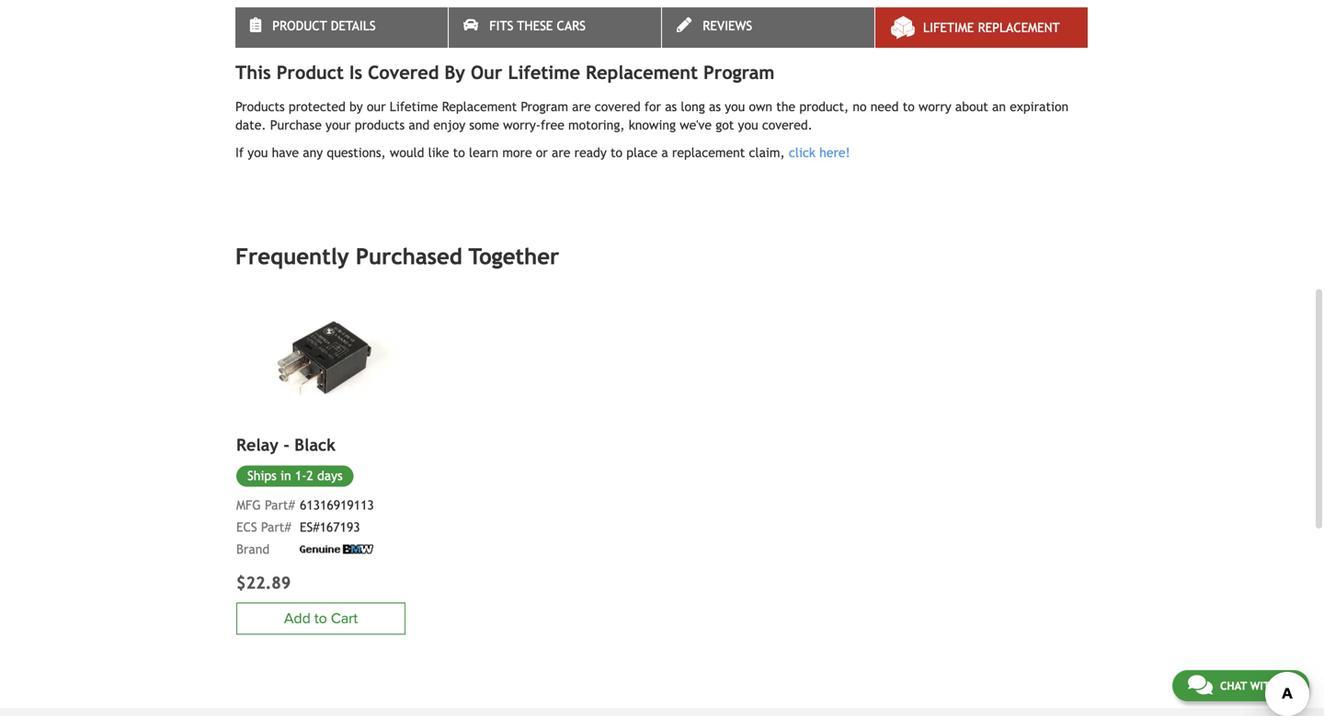 Task type: vqa. For each thing, say whether or not it's contained in the screenshot.
Stock related to $50.53
no



Task type: locate. For each thing, give the bounding box(es) containing it.
replacement
[[672, 145, 745, 160]]

2 vertical spatial you
[[248, 145, 268, 160]]

lifetime down fits these cars link on the left top
[[508, 62, 580, 83]]

lifetime up and
[[390, 99, 438, 114]]

2 vertical spatial replacement
[[442, 99, 517, 114]]

1 horizontal spatial program
[[704, 62, 775, 83]]

product up protected on the left top of page
[[277, 62, 344, 83]]

this
[[235, 62, 271, 83]]

0 vertical spatial are
[[572, 99, 591, 114]]

1 vertical spatial lifetime
[[508, 62, 580, 83]]

part# down in
[[265, 498, 295, 513]]

as up the got
[[709, 99, 721, 114]]

product
[[272, 19, 327, 33], [277, 62, 344, 83]]

relay - black image
[[236, 299, 406, 425]]

got
[[716, 118, 734, 133]]

click
[[789, 145, 816, 160]]

enjoy
[[434, 118, 466, 133]]

products protected by our lifetime replacement program are covered for as long as you own the product, no need to worry about an expiration date. purchase your products and enjoy some worry-free motoring, knowing we've got you covered.
[[235, 99, 1069, 133]]

product inside product details link
[[272, 19, 327, 33]]

lifetime replacement link
[[876, 8, 1088, 48]]

replacement inside the products protected by our lifetime replacement program are covered for as long as you own the product, no need to worry about an expiration date. purchase your products and enjoy some worry-free motoring, knowing we've got you covered.
[[442, 99, 517, 114]]

add to cart button
[[236, 603, 406, 635]]

products
[[235, 99, 285, 114]]

fits these cars
[[490, 19, 586, 33]]

motoring,
[[568, 118, 625, 133]]

ships
[[247, 469, 277, 483]]

part# right ecs
[[261, 520, 291, 535]]

these
[[517, 19, 553, 33]]

1 horizontal spatial are
[[572, 99, 591, 114]]

2
[[307, 469, 313, 483]]

0 vertical spatial replacement
[[978, 20, 1060, 35]]

1 vertical spatial are
[[552, 145, 571, 160]]

lifetime up worry
[[923, 20, 974, 35]]

1 horizontal spatial lifetime
[[508, 62, 580, 83]]

1 horizontal spatial as
[[709, 99, 721, 114]]

expiration
[[1010, 99, 1069, 114]]

2 vertical spatial lifetime
[[390, 99, 438, 114]]

as
[[665, 99, 677, 114], [709, 99, 721, 114]]

0 vertical spatial product
[[272, 19, 327, 33]]

program
[[704, 62, 775, 83], [521, 99, 568, 114]]

in
[[281, 469, 291, 483]]

to right add
[[314, 610, 327, 628]]

date.
[[235, 118, 266, 133]]

0 horizontal spatial lifetime
[[390, 99, 438, 114]]

any
[[303, 145, 323, 160]]

to right the like
[[453, 145, 465, 160]]

relay
[[236, 436, 279, 455]]

by
[[445, 62, 465, 83]]

1 vertical spatial replacement
[[586, 62, 698, 83]]

claim,
[[749, 145, 785, 160]]

and
[[409, 118, 430, 133]]

you up the got
[[725, 99, 745, 114]]

mfg
[[236, 498, 261, 513]]

ready
[[574, 145, 607, 160]]

lifetime replacement
[[923, 20, 1060, 35]]

have
[[272, 145, 299, 160]]

lifetime
[[923, 20, 974, 35], [508, 62, 580, 83], [390, 99, 438, 114]]

1 horizontal spatial replacement
[[586, 62, 698, 83]]

to right need
[[903, 99, 915, 114]]

lifetime inside the products protected by our lifetime replacement program are covered for as long as you own the product, no need to worry about an expiration date. purchase your products and enjoy some worry-free motoring, knowing we've got you covered.
[[390, 99, 438, 114]]

to left place
[[611, 145, 623, 160]]

program up free
[[521, 99, 568, 114]]

you down own
[[738, 118, 758, 133]]

to
[[903, 99, 915, 114], [453, 145, 465, 160], [611, 145, 623, 160], [314, 610, 327, 628]]

a
[[662, 145, 668, 160]]

would
[[390, 145, 424, 160]]

details
[[331, 19, 376, 33]]

ships in 1-2 days
[[247, 469, 343, 483]]

0 vertical spatial lifetime
[[923, 20, 974, 35]]

es#167193
[[300, 520, 360, 535]]

2 as from the left
[[709, 99, 721, 114]]

replacement inside lifetime replacement link
[[978, 20, 1060, 35]]

for
[[645, 99, 661, 114]]

replacement
[[978, 20, 1060, 35], [586, 62, 698, 83], [442, 99, 517, 114]]

covered
[[595, 99, 641, 114]]

product,
[[800, 99, 849, 114]]

comments image
[[1188, 674, 1213, 696]]

0 vertical spatial you
[[725, 99, 745, 114]]

genuine bmw image
[[300, 545, 373, 554]]

as right for
[[665, 99, 677, 114]]

to inside button
[[314, 610, 327, 628]]

1 vertical spatial program
[[521, 99, 568, 114]]

0 horizontal spatial are
[[552, 145, 571, 160]]

2 horizontal spatial lifetime
[[923, 20, 974, 35]]

worry-
[[503, 118, 541, 133]]

2 horizontal spatial replacement
[[978, 20, 1060, 35]]

1 vertical spatial you
[[738, 118, 758, 133]]

0 horizontal spatial replacement
[[442, 99, 517, 114]]

you right if
[[248, 145, 268, 160]]

relay - black
[[236, 436, 336, 455]]

product left details
[[272, 19, 327, 33]]

covered.
[[762, 118, 813, 133]]

0 horizontal spatial program
[[521, 99, 568, 114]]

your
[[326, 118, 351, 133]]

our
[[471, 62, 503, 83]]

0 vertical spatial part#
[[265, 498, 295, 513]]

the
[[777, 99, 796, 114]]

replacement up for
[[586, 62, 698, 83]]

1-
[[295, 469, 307, 483]]

0 vertical spatial program
[[704, 62, 775, 83]]

fits
[[490, 19, 514, 33]]

are up motoring,
[[572, 99, 591, 114]]

replacement up some
[[442, 99, 517, 114]]

chat with us
[[1220, 680, 1294, 693]]

are right or
[[552, 145, 571, 160]]

part#
[[265, 498, 295, 513], [261, 520, 291, 535]]

questions,
[[327, 145, 386, 160]]

0 horizontal spatial as
[[665, 99, 677, 114]]

some
[[469, 118, 499, 133]]

replacement up an
[[978, 20, 1060, 35]]

program up own
[[704, 62, 775, 83]]

is
[[349, 62, 362, 83]]

are
[[572, 99, 591, 114], [552, 145, 571, 160]]



Task type: describe. For each thing, give the bounding box(es) containing it.
long
[[681, 99, 705, 114]]

protected
[[289, 99, 346, 114]]

about
[[956, 99, 989, 114]]

add to cart
[[284, 610, 358, 628]]

reviews
[[703, 19, 752, 33]]

reviews link
[[662, 8, 875, 48]]

relay - black link
[[236, 436, 406, 455]]

covered
[[368, 62, 439, 83]]

are inside the products protected by our lifetime replacement program are covered for as long as you own the product, no need to worry about an expiration date. purchase your products and enjoy some worry-free motoring, knowing we've got you covered.
[[572, 99, 591, 114]]

program inside the products protected by our lifetime replacement program are covered for as long as you own the product, no need to worry about an expiration date. purchase your products and enjoy some worry-free motoring, knowing we've got you covered.
[[521, 99, 568, 114]]

chat
[[1220, 680, 1247, 693]]

us
[[1281, 680, 1294, 693]]

here!
[[820, 145, 850, 160]]

-
[[284, 436, 290, 455]]

frequently
[[235, 244, 349, 270]]

61316919113
[[300, 498, 374, 513]]

place
[[627, 145, 658, 160]]

knowing
[[629, 118, 676, 133]]

product details link
[[235, 8, 448, 48]]

our
[[367, 99, 386, 114]]

ecs
[[236, 520, 257, 535]]

or
[[536, 145, 548, 160]]

cars
[[557, 19, 586, 33]]

cart
[[331, 610, 358, 628]]

1 vertical spatial product
[[277, 62, 344, 83]]

together
[[469, 244, 559, 270]]

learn
[[469, 145, 499, 160]]

by
[[349, 99, 363, 114]]

if you have any questions, would like to learn more or are ready to place a replacement claim, click here!
[[235, 145, 850, 160]]

no
[[853, 99, 867, 114]]

mfg part# 61316919113 ecs part# es#167193 brand
[[236, 498, 374, 557]]

purchased
[[356, 244, 462, 270]]

days
[[317, 469, 343, 483]]

free
[[541, 118, 565, 133]]

to inside the products protected by our lifetime replacement program are covered for as long as you own the product, no need to worry about an expiration date. purchase your products and enjoy some worry-free motoring, knowing we've got you covered.
[[903, 99, 915, 114]]

brand
[[236, 542, 270, 557]]

this product is covered by our lifetime replacement program
[[235, 62, 775, 83]]

fits these cars link
[[449, 8, 661, 48]]

chat with us link
[[1173, 670, 1310, 702]]

$22.89
[[236, 574, 291, 593]]

an
[[992, 99, 1006, 114]]

product details
[[272, 19, 376, 33]]

purchase
[[270, 118, 322, 133]]

need
[[871, 99, 899, 114]]

worry
[[919, 99, 952, 114]]

like
[[428, 145, 449, 160]]

more
[[503, 145, 532, 160]]

we've
[[680, 118, 712, 133]]

own
[[749, 99, 773, 114]]

1 vertical spatial part#
[[261, 520, 291, 535]]

with
[[1250, 680, 1278, 693]]

if
[[235, 145, 244, 160]]

black
[[295, 436, 336, 455]]

add
[[284, 610, 311, 628]]

1 as from the left
[[665, 99, 677, 114]]

products
[[355, 118, 405, 133]]

click here! link
[[789, 145, 850, 160]]

frequently purchased together
[[235, 244, 559, 270]]



